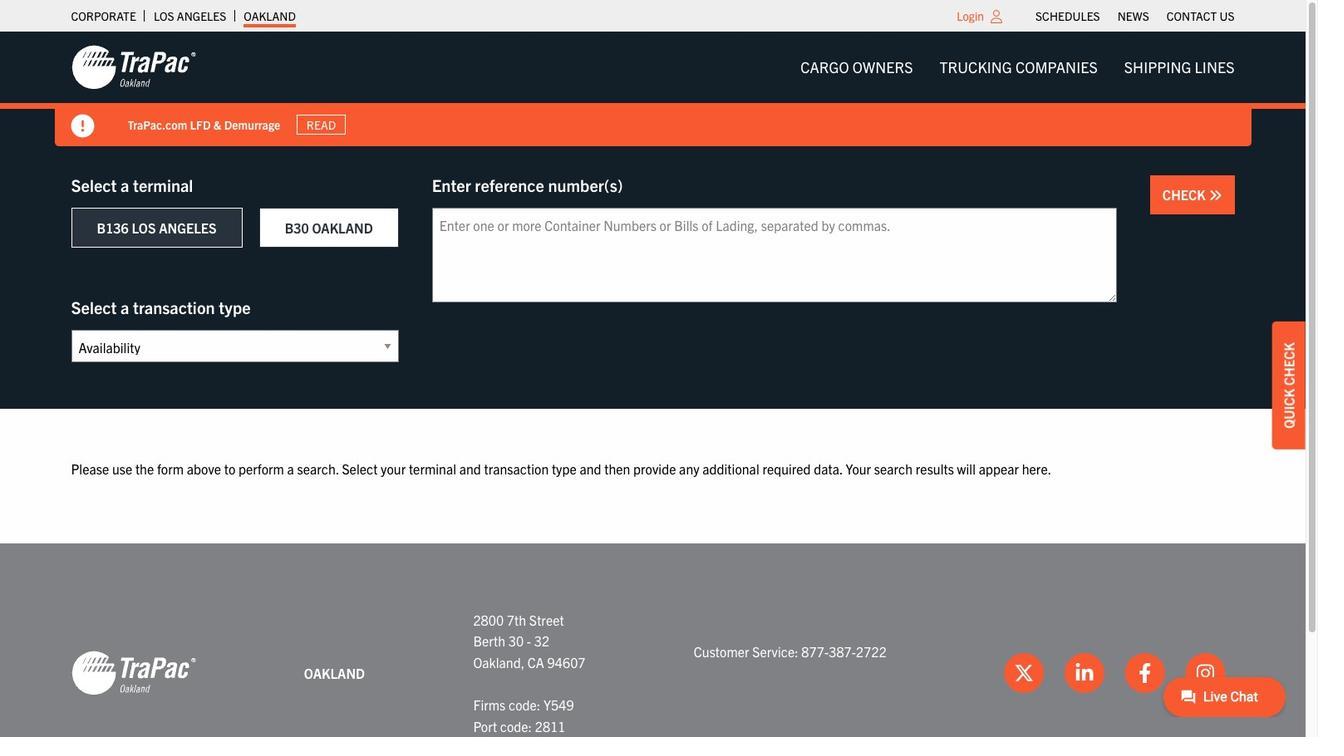 Task type: locate. For each thing, give the bounding box(es) containing it.
oakland
[[244, 8, 296, 23], [312, 220, 373, 236], [304, 665, 365, 681]]

0 vertical spatial los
[[154, 8, 174, 23]]

0 horizontal spatial solid image
[[71, 115, 94, 138]]

corporate
[[71, 8, 136, 23]]

1 and from the left
[[460, 461, 481, 477]]

select
[[71, 175, 117, 195], [71, 297, 117, 318], [342, 461, 378, 477]]

select left your
[[342, 461, 378, 477]]

0 vertical spatial transaction
[[133, 297, 215, 318]]

1 vertical spatial oakland image
[[71, 651, 196, 697]]

a down b136
[[121, 297, 129, 318]]

2811
[[535, 718, 566, 735]]

30
[[509, 633, 524, 650]]

menu bar down light image
[[788, 51, 1248, 84]]

cargo owners
[[801, 57, 913, 76]]

a
[[121, 175, 129, 195], [121, 297, 129, 318], [287, 461, 294, 477]]

number(s)
[[548, 175, 623, 195]]

1 vertical spatial type
[[552, 461, 577, 477]]

type
[[219, 297, 251, 318], [552, 461, 577, 477]]

0 horizontal spatial and
[[460, 461, 481, 477]]

a left search.
[[287, 461, 294, 477]]

los right corporate link
[[154, 8, 174, 23]]

appear
[[979, 461, 1019, 477]]

7th
[[507, 612, 526, 628]]

code: up the 2811
[[509, 697, 541, 713]]

0 horizontal spatial check
[[1163, 186, 1209, 203]]

&
[[214, 117, 222, 132]]

1 vertical spatial a
[[121, 297, 129, 318]]

0 vertical spatial a
[[121, 175, 129, 195]]

a up b136
[[121, 175, 129, 195]]

b136 los angeles
[[97, 220, 217, 236]]

0 horizontal spatial type
[[219, 297, 251, 318]]

quick check
[[1281, 342, 1298, 428]]

select down b136
[[71, 297, 117, 318]]

1 vertical spatial code:
[[500, 718, 532, 735]]

0 vertical spatial terminal
[[133, 175, 193, 195]]

0 vertical spatial oakland
[[244, 8, 296, 23]]

demurrage
[[224, 117, 281, 132]]

1 horizontal spatial solid image
[[1209, 189, 1223, 202]]

menu bar
[[1027, 4, 1244, 27], [788, 51, 1248, 84]]

b30 oakland
[[285, 220, 373, 236]]

2 and from the left
[[580, 461, 602, 477]]

0 vertical spatial solid image
[[71, 115, 94, 138]]

0 vertical spatial check
[[1163, 186, 1209, 203]]

angeles down select a terminal
[[159, 220, 217, 236]]

0 vertical spatial oakland image
[[71, 44, 196, 91]]

1 vertical spatial menu bar
[[788, 51, 1248, 84]]

reference
[[475, 175, 544, 195]]

code:
[[509, 697, 541, 713], [500, 718, 532, 735]]

then
[[605, 461, 631, 477]]

select a transaction type
[[71, 297, 251, 318]]

1 horizontal spatial terminal
[[409, 461, 456, 477]]

menu bar up shipping
[[1027, 4, 1244, 27]]

solid image inside banner
[[71, 115, 94, 138]]

los right b136
[[132, 220, 156, 236]]

will
[[958, 461, 976, 477]]

oakland image
[[71, 44, 196, 91], [71, 651, 196, 697]]

solid image
[[71, 115, 94, 138], [1209, 189, 1223, 202]]

transaction
[[133, 297, 215, 318], [484, 461, 549, 477]]

quick
[[1281, 389, 1298, 428]]

menu bar containing cargo owners
[[788, 51, 1248, 84]]

2 vertical spatial oakland
[[304, 665, 365, 681]]

footer
[[0, 543, 1306, 738]]

schedules link
[[1036, 4, 1101, 27]]

2722
[[857, 644, 887, 660]]

required
[[763, 461, 811, 477]]

oakland,
[[473, 654, 525, 671]]

1 vertical spatial solid image
[[1209, 189, 1223, 202]]

0 vertical spatial angeles
[[177, 8, 226, 23]]

menu bar containing schedules
[[1027, 4, 1244, 27]]

1 vertical spatial check
[[1281, 342, 1298, 386]]

banner
[[0, 32, 1319, 146]]

1 horizontal spatial check
[[1281, 342, 1298, 386]]

2 oakland image from the top
[[71, 651, 196, 697]]

los angeles link
[[154, 4, 226, 27]]

2800 7th street berth 30 - 32 oakland, ca 94607
[[473, 612, 586, 671]]

oakland inside footer
[[304, 665, 365, 681]]

perform
[[239, 461, 284, 477]]

menu bar inside banner
[[788, 51, 1248, 84]]

trapac.com lfd & demurrage
[[128, 117, 281, 132]]

b30
[[285, 220, 309, 236]]

please use the form above to perform a search. select your terminal and transaction type and then provide any additional required data. your search results will appear here.
[[71, 461, 1052, 477]]

customer service: 877-387-2722
[[694, 644, 887, 660]]

news link
[[1118, 4, 1150, 27]]

any
[[679, 461, 700, 477]]

1 horizontal spatial type
[[552, 461, 577, 477]]

light image
[[991, 10, 1003, 23]]

1 vertical spatial transaction
[[484, 461, 549, 477]]

1 vertical spatial oakland
[[312, 220, 373, 236]]

2 vertical spatial a
[[287, 461, 294, 477]]

and left then at left
[[580, 461, 602, 477]]

your
[[381, 461, 406, 477]]

code: right port
[[500, 718, 532, 735]]

terminal right your
[[409, 461, 456, 477]]

0 vertical spatial type
[[219, 297, 251, 318]]

1 vertical spatial select
[[71, 297, 117, 318]]

search
[[875, 461, 913, 477]]

cargo
[[801, 57, 850, 76]]

ca
[[528, 654, 545, 671]]

0 vertical spatial menu bar
[[1027, 4, 1244, 27]]

check
[[1163, 186, 1209, 203], [1281, 342, 1298, 386]]

check inside button
[[1163, 186, 1209, 203]]

angeles left oakland link
[[177, 8, 226, 23]]

and right your
[[460, 461, 481, 477]]

0 vertical spatial select
[[71, 175, 117, 195]]

terminal
[[133, 175, 193, 195], [409, 461, 456, 477]]

los
[[154, 8, 174, 23], [132, 220, 156, 236]]

to
[[224, 461, 236, 477]]

lfd
[[190, 117, 211, 132]]

owners
[[853, 57, 913, 76]]

form
[[157, 461, 184, 477]]

firms
[[473, 697, 506, 713]]

2 vertical spatial select
[[342, 461, 378, 477]]

select for select a terminal
[[71, 175, 117, 195]]

Enter reference number(s) text field
[[432, 208, 1117, 303]]

0 vertical spatial code:
[[509, 697, 541, 713]]

companies
[[1016, 57, 1098, 76]]

trucking
[[940, 57, 1013, 76]]

angeles
[[177, 8, 226, 23], [159, 220, 217, 236]]

enter reference number(s)
[[432, 175, 623, 195]]

terminal up the b136 los angeles
[[133, 175, 193, 195]]

results
[[916, 461, 954, 477]]

read
[[307, 117, 336, 132]]

1 horizontal spatial and
[[580, 461, 602, 477]]

and
[[460, 461, 481, 477], [580, 461, 602, 477]]

select up b136
[[71, 175, 117, 195]]

1 oakland image from the top
[[71, 44, 196, 91]]



Task type: describe. For each thing, give the bounding box(es) containing it.
us
[[1220, 8, 1235, 23]]

contact
[[1167, 8, 1218, 23]]

above
[[187, 461, 221, 477]]

lines
[[1195, 57, 1235, 76]]

-
[[527, 633, 531, 650]]

here.
[[1022, 461, 1052, 477]]

877-
[[802, 644, 829, 660]]

port
[[473, 718, 497, 735]]

search.
[[297, 461, 339, 477]]

schedules
[[1036, 8, 1101, 23]]

b136
[[97, 220, 129, 236]]

a for transaction
[[121, 297, 129, 318]]

login
[[957, 8, 985, 23]]

street
[[529, 612, 564, 628]]

2800
[[473, 612, 504, 628]]

oakland link
[[244, 4, 296, 27]]

quick check link
[[1273, 322, 1306, 449]]

1 horizontal spatial transaction
[[484, 461, 549, 477]]

data.
[[814, 461, 843, 477]]

berth
[[473, 633, 506, 650]]

32
[[535, 633, 550, 650]]

select for select a transaction type
[[71, 297, 117, 318]]

select a terminal
[[71, 175, 193, 195]]

oakland image inside banner
[[71, 44, 196, 91]]

los angeles
[[154, 8, 226, 23]]

the
[[135, 461, 154, 477]]

trucking companies
[[940, 57, 1098, 76]]

read link
[[297, 115, 346, 135]]

0 horizontal spatial terminal
[[133, 175, 193, 195]]

provide
[[634, 461, 676, 477]]

your
[[846, 461, 871, 477]]

0 horizontal spatial transaction
[[133, 297, 215, 318]]

trucking companies link
[[927, 51, 1112, 84]]

contact us link
[[1167, 4, 1235, 27]]

shipping lines
[[1125, 57, 1235, 76]]

customer
[[694, 644, 750, 660]]

footer containing 2800 7th street
[[0, 543, 1306, 738]]

service:
[[753, 644, 799, 660]]

use
[[112, 461, 132, 477]]

solid image inside check button
[[1209, 189, 1223, 202]]

cargo owners link
[[788, 51, 927, 84]]

1 vertical spatial los
[[132, 220, 156, 236]]

check button
[[1151, 175, 1235, 215]]

1 vertical spatial terminal
[[409, 461, 456, 477]]

angeles inside los angeles link
[[177, 8, 226, 23]]

shipping
[[1125, 57, 1192, 76]]

news
[[1118, 8, 1150, 23]]

corporate link
[[71, 4, 136, 27]]

shipping lines link
[[1112, 51, 1248, 84]]

a for terminal
[[121, 175, 129, 195]]

y549
[[544, 697, 574, 713]]

banner containing cargo owners
[[0, 32, 1319, 146]]

trapac.com
[[128, 117, 187, 132]]

387-
[[829, 644, 857, 660]]

additional
[[703, 461, 760, 477]]

enter
[[432, 175, 471, 195]]

firms code:  y549 port code:  2811
[[473, 697, 574, 735]]

please
[[71, 461, 109, 477]]

94607
[[548, 654, 586, 671]]

login link
[[957, 8, 985, 23]]

1 vertical spatial angeles
[[159, 220, 217, 236]]

contact us
[[1167, 8, 1235, 23]]



Task type: vqa. For each thing, say whether or not it's contained in the screenshot.
the topmost the APPROVAL
no



